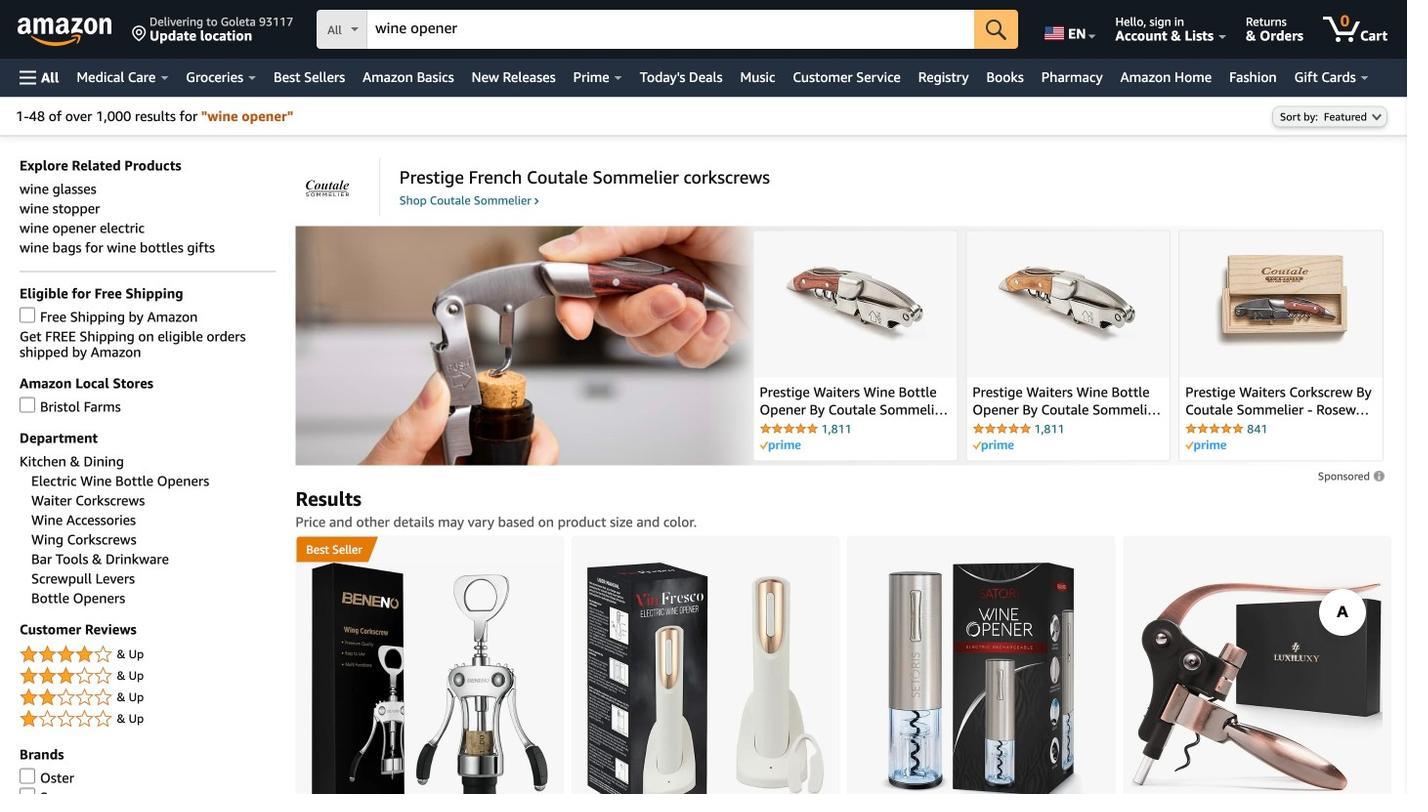Task type: describe. For each thing, give the bounding box(es) containing it.
1 eligible for prime. image from the left
[[760, 440, 801, 452]]

none submit inside navigation navigation
[[974, 10, 1018, 49]]

3 checkbox image from the top
[[20, 788, 35, 794]]

sponsored ad - wine bottle opener corkscrew wine opener set – luxiluxy [2023 upgraded, does not break!] including foil cut... image
[[1132, 583, 1383, 792]]

none search field inside navigation navigation
[[317, 10, 1018, 51]]

sponsored ad - vin fresco electric wine opener rechargeable with charging base & foil cutter - automatic wine bottle opene... image
[[587, 562, 824, 794]]

eligible for prime. image
[[973, 440, 1014, 452]]

sponsored ad - wine opener, zinc alloy premium wing corkscrew wine bottle opener with multifunctional bottles opener, upgrade image
[[311, 562, 548, 794]]

3 stars & up element
[[20, 665, 276, 688]]

amazon image
[[18, 18, 112, 47]]

2 eligible for prime. image from the left
[[1185, 440, 1227, 452]]



Task type: locate. For each thing, give the bounding box(es) containing it.
sponsored ad - premium electric wine opener by setoris- automatic electric wine bottle corkscrew opener with foil cutter s... image
[[881, 562, 1083, 794]]

0 vertical spatial checkbox image
[[20, 307, 35, 323]]

0 horizontal spatial eligible for prime. image
[[760, 440, 801, 452]]

dropdown image
[[1372, 113, 1382, 121]]

group
[[296, 537, 368, 562]]

4 stars & up element
[[20, 643, 276, 667]]

1 horizontal spatial eligible for prime. image
[[1185, 440, 1227, 452]]

1 vertical spatial checkbox image
[[20, 769, 35, 784]]

checkbox image
[[20, 307, 35, 323], [20, 769, 35, 784], [20, 788, 35, 794]]

2 vertical spatial checkbox image
[[20, 788, 35, 794]]

1 checkbox image from the top
[[20, 307, 35, 323]]

1 star & up element
[[20, 708, 276, 731]]

None submit
[[974, 10, 1018, 49]]

Search Amazon text field
[[368, 11, 974, 48]]

eligible for prime. image
[[760, 440, 801, 452], [1185, 440, 1227, 452]]

2 checkbox image from the top
[[20, 769, 35, 784]]

None search field
[[317, 10, 1018, 51]]

navigation navigation
[[0, 0, 1407, 97]]

2 stars & up element
[[20, 686, 276, 710]]

checkbox image
[[20, 397, 35, 413]]



Task type: vqa. For each thing, say whether or not it's contained in the screenshot.
submit within search box
yes



